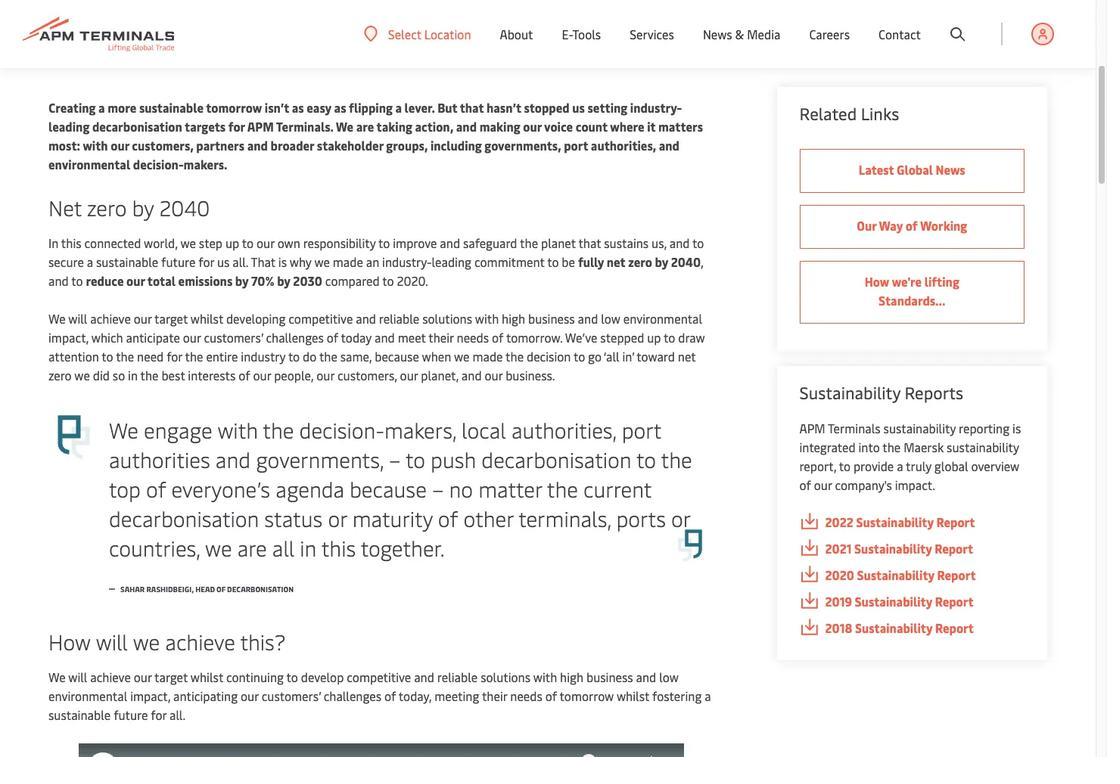 Task type: describe. For each thing, give the bounding box(es) containing it.
our inside in this connected world, we step up to our own responsibility to improve and safeguard the planet that sustains us, and to secure a sustainable future for us all. that is why we made an industry-leading commitment to be
[[257, 235, 275, 251]]

lifting the standard of responsibility
[[48, 1, 764, 61]]

our down industry
[[253, 367, 271, 384]]

report for 2018 sustainability report
[[935, 620, 974, 637]]

for inside we will achieve our target whilst developing competitive and reliable solutions with high business and low environmental impact, which anticipate our customers' challenges of today and meet their needs of tomorrow. we've stepped up to draw attention to the need for the entire industry to do the same, because when we made the decision to go 'all in' toward net zero we did so in the best interests of our people, our customers, our planet, and our business.
[[167, 348, 182, 365]]

related
[[800, 102, 857, 125]]

into
[[859, 439, 880, 456]]

this inside in this connected world, we step up to our own responsibility to improve and safeguard the planet that sustains us, and to secure a sustainable future for us all. that is why we made an industry-leading commitment to be
[[61, 235, 81, 251]]

all. inside in this connected world, we step up to our own responsibility to improve and safeguard the planet that sustains us, and to secure a sustainable future for us all. that is why we made an industry-leading commitment to be
[[233, 254, 248, 270]]

action,
[[415, 118, 454, 135]]

decarbonisation
[[227, 584, 294, 595]]

and inside we engage with the decision-makers, local authorities, port authorities and governments, – to push decarbonisation to the top of everyone's agenda because – no matter the current decarbonisation status or maturity of other terminals, ports or countries, we are all in this together.
[[216, 445, 251, 474]]

2021 sustainability report
[[825, 540, 973, 557]]

whilst for developing
[[191, 310, 223, 327]]

impact, inside we will achieve our target whilst continuing to develop competitive and reliable solutions with high business and low environmental impact, anticipating our customers' challenges of today, meeting their needs of tomorrow whilst fostering a sustainable future for all.
[[130, 688, 170, 705]]

maturity
[[352, 504, 433, 533]]

we will achieve our target whilst continuing to develop competitive and reliable solutions with high business and low environmental impact, anticipating our customers' challenges of today, meeting their needs of tomorrow whilst fostering a sustainable future for all.
[[48, 669, 711, 724]]

environmental inside we will achieve our target whilst developing competitive and reliable solutions with high business and low environmental impact, which anticipate our customers' challenges of today and meet their needs of tomorrow. we've stepped up to draw attention to the need for the entire industry to do the same, because when we made the decision to go 'all in' toward net zero we did so in the best interests of our people, our customers, our planet, and our business.
[[624, 310, 702, 327]]

2020 sustainability report link
[[800, 566, 1025, 585]]

this?
[[240, 627, 286, 656]]

up inside we will achieve our target whilst developing competitive and reliable solutions with high business and low environmental impact, which anticipate our customers' challenges of today and meet their needs of tomorrow. we've stepped up to draw attention to the need for the entire industry to do the same, because when we made the decision to go 'all in' toward net zero we did so in the best interests of our people, our customers, our planet, and our business.
[[647, 329, 661, 346]]

a left more
[[98, 99, 105, 116]]

partners
[[196, 137, 245, 154]]

impact, inside we will achieve our target whilst developing competitive and reliable solutions with high business and low environmental impact, which anticipate our customers' challenges of today and meet their needs of tomorrow. we've stepped up to draw attention to the need for the entire industry to do the same, because when we made the decision to go 'all in' toward net zero we did so in the best interests of our people, our customers, our planet, and our business.
[[48, 329, 89, 346]]

70%
[[251, 272, 274, 289]]

to left go
[[574, 348, 585, 365]]

when
[[422, 348, 451, 365]]

other
[[463, 504, 514, 533]]

is inside in this connected world, we step up to our own responsibility to improve and safeguard the planet that sustains us, and to secure a sustainable future for us all. that is why we made an industry-leading commitment to be
[[278, 254, 287, 270]]

to down which
[[102, 348, 113, 365]]

for inside in this connected world, we step up to our own responsibility to improve and safeguard the planet that sustains us, and to secure a sustainable future for us all. that is why we made an industry-leading commitment to be
[[199, 254, 214, 270]]

achieve for impact,
[[90, 669, 131, 686]]

authorities, inside we engage with the decision-makers, local authorities, port authorities and governments, – to push decarbonisation to the top of everyone's agenda because – no matter the current decarbonisation status or maturity of other terminals, ports or countries, we are all in this together.
[[512, 416, 616, 444]]

same,
[[340, 348, 372, 365]]

our left planet,
[[400, 367, 418, 384]]

attention
[[48, 348, 99, 365]]

continuing
[[226, 669, 284, 686]]

to left do
[[288, 348, 300, 365]]

it
[[647, 118, 656, 135]]

decision- inside creating a more sustainable tomorrow isn't as easy as flipping a lever. but that hasn't stopped us setting industry- leading decarbonisation targets for apm terminals. we are taking action, and making our voice count where it matters most: with our customers, partners and broader stakeholder groups, including governments, port authorities, and environmental decision-makers.
[[133, 156, 184, 173]]

net inside we will achieve our target whilst developing competitive and reliable solutions with high business and low environmental impact, which anticipate our customers' challenges of today and meet their needs of tomorrow. we've stepped up to draw attention to the need for the entire industry to do the same, because when we made the decision to go 'all in' toward net zero we did so in the best interests of our people, our customers, our planet, and our business.
[[678, 348, 696, 365]]

target for impact,
[[154, 669, 188, 686]]

we're
[[892, 273, 922, 290]]

because inside we will achieve our target whilst developing competitive and reliable solutions with high business and low environmental impact, which anticipate our customers' challenges of today and meet their needs of tomorrow. we've stepped up to draw attention to the need for the entire industry to do the same, because when we made the decision to go 'all in' toward net zero we did so in the best interests of our people, our customers, our planet, and our business.
[[375, 348, 419, 365]]

will for we will achieve our target whilst continuing to develop competitive and reliable solutions with high business and low environmental impact, anticipating our customers' challenges of today, meeting their needs of tomorrow whilst fostering a sustainable future for all.
[[68, 669, 87, 686]]

we right why
[[314, 254, 330, 270]]

and inside , and to
[[48, 272, 69, 289]]

their for meet
[[429, 329, 454, 346]]

to up that
[[242, 235, 254, 251]]

fully net zero by 2040
[[578, 254, 701, 270]]

own
[[277, 235, 300, 251]]

2 vertical spatial whilst
[[617, 688, 650, 705]]

reduce
[[86, 272, 124, 289]]

port inside creating a more sustainable tomorrow isn't as easy as flipping a lever. but that hasn't stopped us setting industry- leading decarbonisation targets for apm terminals. we are taking action, and making our voice count where it matters most: with our customers, partners and broader stakeholder groups, including governments, port authorities, and environmental decision-makers.
[[564, 137, 588, 154]]

2 horizontal spatial zero
[[628, 254, 652, 270]]

that inside in this connected world, we step up to our own responsibility to improve and safeguard the planet that sustains us, and to secure a sustainable future for us all. that is why we made an industry-leading commitment to be
[[579, 235, 601, 251]]

and up we've
[[578, 310, 598, 327]]

meet
[[398, 329, 426, 346]]

by up world,
[[132, 193, 154, 222]]

interests
[[188, 367, 236, 384]]

tools
[[573, 26, 601, 42]]

1 vertical spatial decarbonisation
[[482, 445, 632, 474]]

compared
[[325, 272, 380, 289]]

our left total
[[126, 272, 145, 289]]

2030
[[293, 272, 322, 289]]

leading inside creating a more sustainable tomorrow isn't as easy as flipping a lever. but that hasn't stopped us setting industry- leading decarbonisation targets for apm terminals. we are taking action, and making our voice count where it matters most: with our customers, partners and broader stakeholder groups, including governments, port authorities, and environmental decision-makers.
[[48, 118, 90, 135]]

governments, inside creating a more sustainable tomorrow isn't as easy as flipping a lever. but that hasn't stopped us setting industry- leading decarbonisation targets for apm terminals. we are taking action, and making our voice count where it matters most: with our customers, partners and broader stakeholder groups, including governments, port authorities, and environmental decision-makers.
[[485, 137, 561, 154]]

whilst for continuing
[[191, 669, 223, 686]]

tomorrow inside creating a more sustainable tomorrow isn't as easy as flipping a lever. but that hasn't stopped us setting industry- leading decarbonisation targets for apm terminals. we are taking action, and making our voice count where it matters most: with our customers, partners and broader stakeholder groups, including governments, port authorities, and environmental decision-makers.
[[206, 99, 262, 116]]

made inside in this connected world, we step up to our own responsibility to improve and safeguard the planet that sustains us, and to secure a sustainable future for us all. that is why we made an industry-leading commitment to be
[[333, 254, 363, 270]]

we've
[[565, 329, 598, 346]]

2022
[[825, 514, 854, 531]]

we right when
[[454, 348, 470, 365]]

0 vertical spatial –
[[389, 445, 401, 474]]

how for how will we achieve this?
[[48, 627, 91, 656]]

news inside dropdown button
[[703, 26, 732, 42]]

creating
[[48, 99, 96, 116]]

our up anticipate
[[134, 310, 152, 327]]

services button
[[630, 0, 674, 68]]

needs for solutions
[[510, 688, 543, 705]]

2020.
[[397, 272, 428, 289]]

and up including
[[456, 118, 477, 135]]

did
[[93, 367, 110, 384]]

industry
[[241, 348, 286, 365]]

2018 sustainability report link
[[800, 619, 1025, 638]]

about
[[500, 26, 533, 42]]

we for authorities
[[109, 416, 138, 444]]

sustainability for 2018
[[855, 620, 933, 637]]

we left did
[[74, 367, 90, 384]]

our way of working link
[[800, 205, 1025, 249]]

report for 2019 sustainability report
[[935, 593, 974, 610]]

company's
[[835, 477, 892, 493]]

for inside creating a more sustainable tomorrow isn't as easy as flipping a lever. but that hasn't stopped us setting industry- leading decarbonisation targets for apm terminals. we are taking action, and making our voice count where it matters most: with our customers, partners and broader stakeholder groups, including governments, port authorities, and environmental decision-makers.
[[228, 118, 245, 135]]

we left step
[[180, 235, 196, 251]]

low inside we will achieve our target whilst developing competitive and reliable solutions with high business and low environmental impact, which anticipate our customers' challenges of today and meet their needs of tomorrow. we've stepped up to draw attention to the need for the entire industry to do the same, because when we made the decision to go 'all in' toward net zero we did so in the best interests of our people, our customers, our planet, and our business.
[[601, 310, 621, 327]]

achieve for anticipate
[[90, 310, 131, 327]]

emissions
[[178, 272, 233, 289]]

high inside we will achieve our target whilst developing competitive and reliable solutions with high business and low environmental impact, which anticipate our customers' challenges of today and meet their needs of tomorrow. we've stepped up to draw attention to the need for the entire industry to do the same, because when we made the decision to go 'all in' toward net zero we did so in the best interests of our people, our customers, our planet, and our business.
[[502, 310, 525, 327]]

we inside we engage with the decision-makers, local authorities, port authorities and governments, – to push decarbonisation to the top of everyone's agenda because – no matter the current decarbonisation status or maturity of other terminals, ports or countries, we are all in this together.
[[205, 534, 232, 562]]

our down more
[[111, 137, 129, 154]]

to down makers,
[[406, 445, 425, 474]]

1 vertical spatial sustainability
[[947, 439, 1019, 456]]

related links
[[800, 102, 899, 125]]

leading inside in this connected world, we step up to our own responsibility to improve and safeguard the planet that sustains us, and to secure a sustainable future for us all. that is why we made an industry-leading commitment to be
[[432, 254, 472, 270]]

sustainable inside creating a more sustainable tomorrow isn't as easy as flipping a lever. but that hasn't stopped us setting industry- leading decarbonisation targets for apm terminals. we are taking action, and making our voice count where it matters most: with our customers, partners and broader stakeholder groups, including governments, port authorities, and environmental decision-makers.
[[139, 99, 204, 116]]

authorities
[[109, 445, 210, 474]]

sustainability for 2020
[[857, 567, 935, 584]]

&
[[735, 26, 744, 42]]

will for we will achieve our target whilst developing competitive and reliable solutions with high business and low environmental impact, which anticipate our customers' challenges of today and meet their needs of tomorrow. we've stepped up to draw attention to the need for the entire industry to do the same, because when we made the decision to go 'all in' toward net zero we did so in the best interests of our people, our customers, our planet, and our business.
[[68, 310, 87, 327]]

reports
[[905, 381, 964, 404]]

how for how we're lifting standards...
[[865, 273, 890, 290]]

1 horizontal spatial 2040
[[671, 254, 701, 270]]

our right anticipate
[[183, 329, 201, 346]]

local
[[462, 416, 506, 444]]

maersk
[[904, 439, 944, 456]]

our down the stopped
[[523, 118, 542, 135]]

decision- inside we engage with the decision-makers, local authorities, port authorities and governments, – to push decarbonisation to the top of everyone's agenda because – no matter the current decarbonisation status or maturity of other terminals, ports or countries, we are all in this together.
[[299, 416, 384, 444]]

1 horizontal spatial zero
[[87, 193, 127, 222]]

by down us,
[[655, 254, 668, 270]]

including
[[431, 137, 482, 154]]

low inside we will achieve our target whilst continuing to develop competitive and reliable solutions with high business and low environmental impact, anticipating our customers' challenges of today, meeting their needs of tomorrow whilst fostering a sustainable future for all.
[[659, 669, 679, 686]]

2019 sustainability report link
[[800, 593, 1025, 612]]

where
[[610, 118, 645, 135]]

develop
[[301, 669, 344, 686]]

select
[[388, 25, 421, 42]]

all. inside we will achieve our target whilst continuing to develop competitive and reliable solutions with high business and low environmental impact, anticipating our customers' challenges of today, meeting their needs of tomorrow whilst fostering a sustainable future for all.
[[170, 707, 186, 724]]

and up fostering
[[636, 669, 656, 686]]

2 or from the left
[[671, 504, 690, 533]]

lifting
[[925, 273, 960, 290]]

in inside we engage with the decision-makers, local authorities, port authorities and governments, – to push decarbonisation to the top of everyone's agenda because – no matter the current decarbonisation status or maturity of other terminals, ports or countries, we are all in this together.
[[300, 534, 317, 562]]

and up today at the top left of the page
[[356, 310, 376, 327]]

how we're lifting standards...
[[865, 273, 960, 309]]

2020
[[825, 567, 854, 584]]

2021
[[825, 540, 852, 557]]

that
[[251, 254, 275, 270]]

1 as from the left
[[292, 99, 304, 116]]

and up "today,"
[[414, 669, 434, 686]]

1 or from the left
[[328, 504, 347, 533]]

connected
[[84, 235, 141, 251]]

with inside we will achieve our target whilst developing competitive and reliable solutions with high business and low environmental impact, which anticipate our customers' challenges of today and meet their needs of tomorrow. we've stepped up to draw attention to the need for the entire industry to do the same, because when we made the decision to go 'all in' toward net zero we did so in the best interests of our people, our customers, our planet, and our business.
[[475, 310, 499, 327]]

customers' inside we will achieve our target whilst developing competitive and reliable solutions with high business and low environmental impact, which anticipate our customers' challenges of today and meet their needs of tomorrow. we've stepped up to draw attention to the need for the entire industry to do the same, because when we made the decision to go 'all in' toward net zero we did so in the best interests of our people, our customers, our planet, and our business.
[[204, 329, 263, 346]]

zero inside we will achieve our target whilst developing competitive and reliable solutions with high business and low environmental impact, which anticipate our customers' challenges of today and meet their needs of tomorrow. we've stepped up to draw attention to the need for the entire industry to do the same, because when we made the decision to go 'all in' toward net zero we did so in the best interests of our people, our customers, our planet, and our business.
[[48, 367, 72, 384]]

services
[[630, 26, 674, 42]]

sustainability for 2019
[[855, 593, 933, 610]]

to inside apm terminals sustainability reporting is integrated into the maersk sustainability report, to provide a truly global overview of our company's impact.
[[839, 458, 851, 475]]

by left 70%
[[235, 272, 249, 289]]

which
[[91, 329, 123, 346]]

a inside apm terminals sustainability reporting is integrated into the maersk sustainability report, to provide a truly global overview of our company's impact.
[[897, 458, 903, 475]]

way
[[879, 217, 903, 234]]

truly
[[906, 458, 932, 475]]

a inside we will achieve our target whilst continuing to develop competitive and reliable solutions with high business and low environmental impact, anticipating our customers' challenges of today, meeting their needs of tomorrow whilst fostering a sustainable future for all.
[[705, 688, 711, 705]]

sahar rashidbeigi, head of decarbonisation
[[120, 584, 294, 595]]

port inside we engage with the decision-makers, local authorities, port authorities and governments, – to push decarbonisation to the top of everyone's agenda because – no matter the current decarbonisation status or maturity of other terminals, ports or countries, we are all in this together.
[[622, 416, 661, 444]]

matter
[[478, 475, 542, 503]]

latest global news link
[[800, 149, 1025, 193]]

0 vertical spatial 2040
[[159, 193, 210, 222]]

1 vertical spatial news
[[936, 161, 966, 178]]

anticipate
[[126, 329, 180, 346]]

are inside creating a more sustainable tomorrow isn't as easy as flipping a lever. but that hasn't stopped us setting industry- leading decarbonisation targets for apm terminals. we are taking action, and making our voice count where it matters most: with our customers, partners and broader stakeholder groups, including governments, port authorities, and environmental decision-makers.
[[356, 118, 374, 135]]

needs for high
[[457, 329, 489, 346]]

entire
[[206, 348, 238, 365]]

0 horizontal spatial net
[[607, 254, 625, 270]]

targets
[[185, 118, 226, 135]]

we engage with the decision-makers, local authorities, port authorities and governments, – to push decarbonisation to the top of everyone's agenda because – no matter the current decarbonisation status or maturity of other terminals, ports or countries, we are all in this together.
[[109, 416, 692, 562]]

competitive inside we will achieve our target whilst continuing to develop competitive and reliable solutions with high business and low environmental impact, anticipating our customers' challenges of today, meeting their needs of tomorrow whilst fostering a sustainable future for all.
[[347, 669, 411, 686]]

in'
[[622, 348, 634, 365]]

to up , on the right top
[[693, 235, 704, 251]]

and right planet,
[[462, 367, 482, 384]]

reliable inside we will achieve our target whilst continuing to develop competitive and reliable solutions with high business and low environmental impact, anticipating our customers' challenges of today, meeting their needs of tomorrow whilst fostering a sustainable future for all.
[[437, 669, 478, 686]]

total
[[147, 272, 176, 289]]

count
[[576, 118, 608, 135]]

today,
[[399, 688, 432, 705]]

stepped
[[600, 329, 644, 346]]

sustainable inside in this connected world, we step up to our own responsibility to improve and safeguard the planet that sustains us, and to secure a sustainable future for us all. that is why we made an industry-leading commitment to be
[[96, 254, 158, 270]]

responsibility
[[495, 1, 764, 61]]

reliable inside we will achieve our target whilst developing competitive and reliable solutions with high business and low environmental impact, which anticipate our customers' challenges of today and meet their needs of tomorrow. we've stepped up to draw attention to the need for the entire industry to do the same, because when we made the decision to go 'all in' toward net zero we did so in the best interests of our people, our customers, our planet, and our business.
[[379, 310, 420, 327]]

makers.
[[184, 156, 227, 173]]

overview
[[971, 458, 1020, 475]]

industry- inside creating a more sustainable tomorrow isn't as easy as flipping a lever. but that hasn't stopped us setting industry- leading decarbonisation targets for apm terminals. we are taking action, and making our voice count where it matters most: with our customers, partners and broader stakeholder groups, including governments, port authorities, and environmental decision-makers.
[[630, 99, 682, 116]]

the inside apm terminals sustainability reporting is integrated into the maersk sustainability report, to provide a truly global overview of our company's impact.
[[883, 439, 901, 456]]

2020 sustainability report
[[825, 567, 976, 584]]

and right us,
[[670, 235, 690, 251]]

, and to
[[48, 254, 704, 289]]

and left broader
[[247, 137, 268, 154]]

because inside we engage with the decision-makers, local authorities, port authorities and governments, – to push decarbonisation to the top of everyone's agenda because – no matter the current decarbonisation status or maturity of other terminals, ports or countries, we are all in this together.
[[350, 475, 427, 503]]

working
[[920, 217, 967, 234]]

top
[[109, 475, 141, 503]]

standards...
[[879, 292, 946, 309]]

we down sahar
[[133, 627, 160, 656]]

is inside apm terminals sustainability reporting is integrated into the maersk sustainability report, to provide a truly global overview of our company's impact.
[[1013, 420, 1021, 437]]

together.
[[361, 534, 445, 562]]

us inside creating a more sustainable tomorrow isn't as easy as flipping a lever. but that hasn't stopped us setting industry- leading decarbonisation targets for apm terminals. we are taking action, and making our voice count where it matters most: with our customers, partners and broader stakeholder groups, including governments, port authorities, and environmental decision-makers.
[[572, 99, 585, 116]]

makers,
[[384, 416, 456, 444]]

apm inside creating a more sustainable tomorrow isn't as easy as flipping a lever. but that hasn't stopped us setting industry- leading decarbonisation targets for apm terminals. we are taking action, and making our voice count where it matters most: with our customers, partners and broader stakeholder groups, including governments, port authorities, and environmental decision-makers.
[[247, 118, 274, 135]]

0 vertical spatial sustainability
[[884, 420, 956, 437]]

customers, inside we will achieve our target whilst developing competitive and reliable solutions with high business and low environmental impact, which anticipate our customers' challenges of today and meet their needs of tomorrow. we've stepped up to draw attention to the need for the entire industry to do the same, because when we made the decision to go 'all in' toward net zero we did so in the best interests of our people, our customers, our planet, and our business.
[[337, 367, 397, 384]]

apm terminals sustainability reporting is integrated into the maersk sustainability report, to provide a truly global overview of our company's impact.
[[800, 420, 1021, 493]]



Task type: vqa. For each thing, say whether or not it's contained in the screenshot.
1st CONTAINER from the top of the page
no



Task type: locate. For each thing, give the bounding box(es) containing it.
1 horizontal spatial needs
[[510, 688, 543, 705]]

target down how will we achieve this?
[[154, 669, 188, 686]]

2 target from the top
[[154, 669, 188, 686]]

news right global
[[936, 161, 966, 178]]

challenges down "develop"
[[324, 688, 381, 705]]

to left "develop"
[[286, 669, 298, 686]]

a right fostering
[[705, 688, 711, 705]]

the inside in this connected world, we step up to our own responsibility to improve and safeguard the planet that sustains us, and to secure a sustainable future for us all. that is why we made an industry-leading commitment to be
[[520, 235, 538, 251]]

apm up integrated at the right of page
[[800, 420, 825, 437]]

1 vertical spatial whilst
[[191, 669, 223, 686]]

0 vertical spatial decision-
[[133, 156, 184, 173]]

report down 2022 sustainability report link
[[935, 540, 973, 557]]

a up the taking
[[395, 99, 402, 116]]

industry- inside in this connected world, we step up to our own responsibility to improve and safeguard the planet that sustains us, and to secure a sustainable future for us all. that is why we made an industry-leading commitment to be
[[382, 254, 432, 270]]

competitive inside we will achieve our target whilst developing competitive and reliable solutions with high business and low environmental impact, which anticipate our customers' challenges of today and meet their needs of tomorrow. we've stepped up to draw attention to the need for the entire industry to do the same, because when we made the decision to go 'all in' toward net zero we did so in the best interests of our people, our customers, our planet, and our business.
[[289, 310, 353, 327]]

authorities, down where
[[591, 137, 656, 154]]

1 vertical spatial made
[[473, 348, 503, 365]]

net
[[48, 193, 82, 222]]

1 vertical spatial this
[[321, 534, 356, 562]]

in this connected world, we step up to our own responsibility to improve and safeguard the planet that sustains us, and to secure a sustainable future for us all. that is why we made an industry-leading commitment to be
[[48, 235, 704, 270]]

0 horizontal spatial that
[[460, 99, 484, 116]]

2 vertical spatial decarbonisation
[[109, 504, 259, 533]]

news & media button
[[703, 0, 781, 68]]

with inside we engage with the decision-makers, local authorities, port authorities and governments, – to push decarbonisation to the top of everyone's agenda because – no matter the current decarbonisation status or maturity of other terminals, ports or countries, we are all in this together.
[[218, 416, 258, 444]]

0 vertical spatial customers,
[[132, 137, 194, 154]]

fully
[[578, 254, 604, 270]]

net
[[607, 254, 625, 270], [678, 348, 696, 365]]

competitive up do
[[289, 310, 353, 327]]

0 horizontal spatial 2040
[[159, 193, 210, 222]]

environmental inside we will achieve our target whilst continuing to develop competitive and reliable solutions with high business and low environmental impact, anticipating our customers' challenges of today, meeting their needs of tomorrow whilst fostering a sustainable future for all.
[[48, 688, 127, 705]]

sustainability inside 2020 sustainability report link
[[857, 567, 935, 584]]

because
[[375, 348, 419, 365], [350, 475, 427, 503]]

to inside we will achieve our target whilst continuing to develop competitive and reliable solutions with high business and low environmental impact, anticipating our customers' challenges of today, meeting their needs of tomorrow whilst fostering a sustainable future for all.
[[286, 669, 298, 686]]

report down 2019 sustainability report "link"
[[935, 620, 974, 637]]

terminals,
[[519, 504, 611, 533]]

their for meeting
[[482, 688, 507, 705]]

fostering
[[652, 688, 702, 705]]

0 vertical spatial are
[[356, 118, 374, 135]]

status
[[264, 504, 323, 533]]

for inside we will achieve our target whilst continuing to develop competitive and reliable solutions with high business and low environmental impact, anticipating our customers' challenges of today, meeting their needs of tomorrow whilst fostering a sustainable future for all.
[[151, 707, 167, 724]]

sustainability for 2021
[[855, 540, 932, 557]]

0 vertical spatial authorities,
[[591, 137, 656, 154]]

we inside creating a more sustainable tomorrow isn't as easy as flipping a lever. but that hasn't stopped us setting industry- leading decarbonisation targets for apm terminals. we are taking action, and making our voice count where it matters most: with our customers, partners and broader stakeholder groups, including governments, port authorities, and environmental decision-makers.
[[336, 118, 354, 135]]

target inside we will achieve our target whilst developing competitive and reliable solutions with high business and low environmental impact, which anticipate our customers' challenges of today and meet their needs of tomorrow. we've stepped up to draw attention to the need for the entire industry to do the same, because when we made the decision to go 'all in' toward net zero we did so in the best interests of our people, our customers, our planet, and our business.
[[154, 310, 188, 327]]

1 horizontal spatial decision-
[[299, 416, 384, 444]]

secure
[[48, 254, 84, 270]]

head
[[195, 584, 215, 595]]

customers' inside we will achieve our target whilst continuing to develop competitive and reliable solutions with high business and low environmental impact, anticipating our customers' challenges of today, meeting their needs of tomorrow whilst fostering a sustainable future for all.
[[262, 688, 321, 705]]

governments, up the agenda on the left bottom of the page
[[256, 445, 384, 474]]

sustainability up 2021 sustainability report
[[856, 514, 934, 531]]

us,
[[652, 235, 667, 251]]

a inside in this connected world, we step up to our own responsibility to improve and safeguard the planet that sustains us, and to secure a sustainable future for us all. that is why we made an industry-leading commitment to be
[[87, 254, 93, 270]]

0 vertical spatial apm
[[247, 118, 274, 135]]

our way of working
[[857, 217, 967, 234]]

is
[[278, 254, 287, 270], [1013, 420, 1021, 437]]

with inside we will achieve our target whilst continuing to develop competitive and reliable solutions with high business and low environmental impact, anticipating our customers' challenges of today, meeting their needs of tomorrow whilst fostering a sustainable future for all.
[[533, 669, 557, 686]]

achieve down 'head'
[[165, 627, 235, 656]]

1 horizontal spatial customers,
[[337, 367, 397, 384]]

1 vertical spatial apm
[[800, 420, 825, 437]]

most:
[[48, 137, 80, 154]]

that inside creating a more sustainable tomorrow isn't as easy as flipping a lever. but that hasn't stopped us setting industry- leading decarbonisation targets for apm terminals. we are taking action, and making our voice count where it matters most: with our customers, partners and broader stakeholder groups, including governments, port authorities, and environmental decision-makers.
[[460, 99, 484, 116]]

1 horizontal spatial this
[[321, 534, 356, 562]]

and down matters
[[659, 137, 680, 154]]

meeting
[[435, 688, 479, 705]]

customers, down "same,"
[[337, 367, 397, 384]]

e-
[[562, 26, 573, 42]]

reliable
[[379, 310, 420, 327], [437, 669, 478, 686]]

1 vertical spatial zero
[[628, 254, 652, 270]]

up up toward on the right of page
[[647, 329, 661, 346]]

governments, down making
[[485, 137, 561, 154]]

1 horizontal spatial future
[[161, 254, 196, 270]]

high inside we will achieve our target whilst continuing to develop competitive and reliable solutions with high business and low environmental impact, anticipating our customers' challenges of today, meeting their needs of tomorrow whilst fostering a sustainable future for all.
[[560, 669, 584, 686]]

whilst inside we will achieve our target whilst developing competitive and reliable solutions with high business and low environmental impact, which anticipate our customers' challenges of today and meet their needs of tomorrow. we've stepped up to draw attention to the need for the entire industry to do the same, because when we made the decision to go 'all in' toward net zero we did so in the best interests of our people, our customers, our planet, and our business.
[[191, 310, 223, 327]]

apm inside apm terminals sustainability reporting is integrated into the maersk sustainability report, to provide a truly global overview of our company's impact.
[[800, 420, 825, 437]]

we for competitive
[[48, 669, 66, 686]]

tomorrow inside we will achieve our target whilst continuing to develop competitive and reliable solutions with high business and low environmental impact, anticipating our customers' challenges of today, meeting their needs of tomorrow whilst fostering a sustainable future for all.
[[560, 688, 614, 705]]

to down secure
[[71, 272, 83, 289]]

0 horizontal spatial decision-
[[133, 156, 184, 173]]

challenges inside we will achieve our target whilst continuing to develop competitive and reliable solutions with high business and low environmental impact, anticipating our customers' challenges of today, meeting their needs of tomorrow whilst fostering a sustainable future for all.
[[324, 688, 381, 705]]

achieve inside we will achieve our target whilst developing competitive and reliable solutions with high business and low environmental impact, which anticipate our customers' challenges of today and meet their needs of tomorrow. we've stepped up to draw attention to the need for the entire industry to do the same, because when we made the decision to go 'all in' toward net zero we did so in the best interests of our people, our customers, our planet, and our business.
[[90, 310, 131, 327]]

–
[[389, 445, 401, 474], [432, 475, 444, 503]]

provide
[[854, 458, 894, 475]]

report down 2020 sustainability report link
[[935, 593, 974, 610]]

our down do
[[317, 367, 335, 384]]

all. down anticipating
[[170, 707, 186, 724]]

will inside we will achieve our target whilst continuing to develop competitive and reliable solutions with high business and low environmental impact, anticipating our customers' challenges of today, meeting their needs of tomorrow whilst fostering a sustainable future for all.
[[68, 669, 87, 686]]

as up terminals.
[[292, 99, 304, 116]]

flipping
[[349, 99, 393, 116]]

authorities, inside creating a more sustainable tomorrow isn't as easy as flipping a lever. but that hasn't stopped us setting industry- leading decarbonisation targets for apm terminals. we are taking action, and making our voice count where it matters most: with our customers, partners and broader stakeholder groups, including governments, port authorities, and environmental decision-makers.
[[591, 137, 656, 154]]

reliable up meeting
[[437, 669, 478, 686]]

0 horizontal spatial future
[[114, 707, 148, 724]]

to inside , and to
[[71, 272, 83, 289]]

future inside we will achieve our target whilst continuing to develop competitive and reliable solutions with high business and low environmental impact, anticipating our customers' challenges of today, meeting their needs of tomorrow whilst fostering a sustainable future for all.
[[114, 707, 148, 724]]

1 horizontal spatial solutions
[[481, 669, 531, 686]]

0 horizontal spatial reliable
[[379, 310, 420, 327]]

industry- up it
[[630, 99, 682, 116]]

sustainability inside 2021 sustainability report link
[[855, 540, 932, 557]]

high
[[502, 310, 525, 327], [560, 669, 584, 686]]

all. left that
[[233, 254, 248, 270]]

business inside we will achieve our target whilst continuing to develop competitive and reliable solutions with high business and low environmental impact, anticipating our customers' challenges of today, meeting their needs of tomorrow whilst fostering a sustainable future for all.
[[587, 669, 633, 686]]

– left the no
[[432, 475, 444, 503]]

to down integrated at the right of page
[[839, 458, 851, 475]]

sustainability down the reporting
[[947, 439, 1019, 456]]

0 vertical spatial is
[[278, 254, 287, 270]]

broader
[[271, 137, 314, 154]]

sustainability up "terminals"
[[800, 381, 901, 404]]

decarbonisation inside creating a more sustainable tomorrow isn't as easy as flipping a lever. but that hasn't stopped us setting industry- leading decarbonisation targets for apm terminals. we are taking action, and making our voice count where it matters most: with our customers, partners and broader stakeholder groups, including governments, port authorities, and environmental decision-makers.
[[92, 118, 182, 135]]

needs up planet,
[[457, 329, 489, 346]]

1 vertical spatial future
[[114, 707, 148, 724]]

1 horizontal spatial net
[[678, 348, 696, 365]]

challenges inside we will achieve our target whilst developing competitive and reliable solutions with high business and low environmental impact, which anticipate our customers' challenges of today and meet their needs of tomorrow. we've stepped up to draw attention to the need for the entire industry to do the same, because when we made the decision to go 'all in' toward net zero we did so in the best interests of our people, our customers, our planet, and our business.
[[266, 329, 324, 346]]

1 horizontal spatial reliable
[[437, 669, 478, 686]]

target for anticipate
[[154, 310, 188, 327]]

1 vertical spatial industry-
[[382, 254, 432, 270]]

0 horizontal spatial is
[[278, 254, 287, 270]]

1 horizontal spatial –
[[432, 475, 444, 503]]

1 horizontal spatial their
[[482, 688, 507, 705]]

1 horizontal spatial impact,
[[130, 688, 170, 705]]

1 vertical spatial customers'
[[262, 688, 321, 705]]

0 vertical spatial high
[[502, 310, 525, 327]]

are left all
[[237, 534, 267, 562]]

planet
[[541, 235, 576, 251]]

0 horizontal spatial all.
[[170, 707, 186, 724]]

decarbonisation up matter
[[482, 445, 632, 474]]

links
[[861, 102, 899, 125]]

sustainability
[[884, 420, 956, 437], [947, 439, 1019, 456]]

0 horizontal spatial us
[[217, 254, 230, 270]]

0 horizontal spatial impact,
[[48, 329, 89, 346]]

stopped
[[524, 99, 570, 116]]

authorities, down business.
[[512, 416, 616, 444]]

customers,
[[132, 137, 194, 154], [337, 367, 397, 384]]

solutions inside we will achieve our target whilst developing competitive and reliable solutions with high business and low environmental impact, which anticipate our customers' challenges of today and meet their needs of tomorrow. we've stepped up to draw attention to the need for the entire industry to do the same, because when we made the decision to go 'all in' toward net zero we did so in the best interests of our people, our customers, our planet, and our business.
[[422, 310, 472, 327]]

customers'
[[204, 329, 263, 346], [262, 688, 321, 705]]

our left business.
[[485, 367, 503, 384]]

to up an at the left of page
[[378, 235, 390, 251]]

net down sustains
[[607, 254, 625, 270]]

0 horizontal spatial business
[[528, 310, 575, 327]]

this inside we engage with the decision-makers, local authorities, port authorities and governments, – to push decarbonisation to the top of everyone's agenda because – no matter the current decarbonisation status or maturity of other terminals, ports or countries, we are all in this together.
[[321, 534, 356, 562]]

us inside in this connected world, we step up to our own responsibility to improve and safeguard the planet that sustains us, and to secure a sustainable future for us all. that is why we made an industry-leading commitment to be
[[217, 254, 230, 270]]

0 horizontal spatial news
[[703, 26, 732, 42]]

2040
[[159, 193, 210, 222], [671, 254, 701, 270]]

our down the continuing
[[241, 688, 259, 705]]

0 vertical spatial customers'
[[204, 329, 263, 346]]

sustainability down 2019 sustainability report
[[855, 620, 933, 637]]

their
[[429, 329, 454, 346], [482, 688, 507, 705]]

improve
[[393, 235, 437, 251]]

contact
[[879, 26, 921, 42]]

sustainable inside we will achieve our target whilst continuing to develop competitive and reliable solutions with high business and low environmental impact, anticipating our customers' challenges of today, meeting their needs of tomorrow whilst fostering a sustainable future for all.
[[48, 707, 111, 724]]

for up emissions
[[199, 254, 214, 270]]

e-tools
[[562, 26, 601, 42]]

their inside we will achieve our target whilst continuing to develop competitive and reliable solutions with high business and low environmental impact, anticipating our customers' challenges of today, meeting their needs of tomorrow whilst fostering a sustainable future for all.
[[482, 688, 507, 705]]

– down makers,
[[389, 445, 401, 474]]

an
[[366, 254, 379, 270]]

sahar
[[120, 584, 145, 595]]

0 vertical spatial impact,
[[48, 329, 89, 346]]

1 horizontal spatial as
[[334, 99, 346, 116]]

achieve down how will we achieve this?
[[90, 669, 131, 686]]

2018
[[825, 620, 852, 637]]

global
[[935, 458, 969, 475]]

no
[[449, 475, 473, 503]]

we
[[180, 235, 196, 251], [314, 254, 330, 270], [454, 348, 470, 365], [74, 367, 90, 384], [205, 534, 232, 562], [133, 627, 160, 656]]

up right step
[[225, 235, 239, 251]]

1 horizontal spatial are
[[356, 118, 374, 135]]

0 horizontal spatial are
[[237, 534, 267, 562]]

integrated
[[800, 439, 856, 456]]

or right ports
[[671, 504, 690, 533]]

1 horizontal spatial tomorrow
[[560, 688, 614, 705]]

,
[[701, 254, 704, 270]]

and up everyone's
[[216, 445, 251, 474]]

because up maturity
[[350, 475, 427, 503]]

2 vertical spatial achieve
[[90, 669, 131, 686]]

lever.
[[405, 99, 435, 116]]

that
[[460, 99, 484, 116], [579, 235, 601, 251]]

1 vertical spatial environmental
[[624, 310, 702, 327]]

sustainability up maersk
[[884, 420, 956, 437]]

our up that
[[257, 235, 275, 251]]

this right in
[[61, 235, 81, 251]]

we for reliable
[[48, 310, 66, 327]]

us down step
[[217, 254, 230, 270]]

0 vertical spatial zero
[[87, 193, 127, 222]]

0 horizontal spatial as
[[292, 99, 304, 116]]

1 vertical spatial business
[[587, 669, 633, 686]]

customers, inside creating a more sustainable tomorrow isn't as easy as flipping a lever. but that hasn't stopped us setting industry- leading decarbonisation targets for apm terminals. we are taking action, and making our voice count where it matters most: with our customers, partners and broader stakeholder groups, including governments, port authorities, and environmental decision-makers.
[[132, 137, 194, 154]]

customers, down targets
[[132, 137, 194, 154]]

are inside we engage with the decision-makers, local authorities, port authorities and governments, – to push decarbonisation to the top of everyone's agenda because – no matter the current decarbonisation status or maturity of other terminals, ports or countries, we are all in this together.
[[237, 534, 267, 562]]

report,
[[800, 458, 836, 475]]

stakeholder
[[317, 137, 384, 154]]

standard
[[259, 1, 431, 61]]

our inside apm terminals sustainability reporting is integrated into the maersk sustainability report, to provide a truly global overview of our company's impact.
[[814, 477, 832, 493]]

of inside apm terminals sustainability reporting is integrated into the maersk sustainability report, to provide a truly global overview of our company's impact.
[[800, 477, 811, 493]]

their inside we will achieve our target whilst developing competitive and reliable solutions with high business and low environmental impact, which anticipate our customers' challenges of today and meet their needs of tomorrow. we've stepped up to draw attention to the need for the entire industry to do the same, because when we made the decision to go 'all in' toward net zero we did so in the best interests of our people, our customers, our planet, and our business.
[[429, 329, 454, 346]]

1 vertical spatial governments,
[[256, 445, 384, 474]]

1 vertical spatial impact,
[[130, 688, 170, 705]]

by right 70%
[[277, 272, 290, 289]]

customers' down "develop"
[[262, 688, 321, 705]]

because down meet
[[375, 348, 419, 365]]

us up count
[[572, 99, 585, 116]]

report for 2021 sustainability report
[[935, 540, 973, 557]]

1 vertical spatial because
[[350, 475, 427, 503]]

0 horizontal spatial low
[[601, 310, 621, 327]]

1 vertical spatial how
[[48, 627, 91, 656]]

sustainability down 2022 sustainability report
[[855, 540, 932, 557]]

0 horizontal spatial tomorrow
[[206, 99, 262, 116]]

1 vertical spatial challenges
[[324, 688, 381, 705]]

sustainability for 2022
[[856, 514, 934, 531]]

2018 sustainability report
[[825, 620, 974, 637]]

1 vertical spatial that
[[579, 235, 601, 251]]

this down the status
[[321, 534, 356, 562]]

0 vertical spatial target
[[154, 310, 188, 327]]

0 vertical spatial this
[[61, 235, 81, 251]]

lifting
[[48, 1, 173, 61]]

low up the 'stepped'
[[601, 310, 621, 327]]

or
[[328, 504, 347, 533], [671, 504, 690, 533]]

1 vertical spatial reliable
[[437, 669, 478, 686]]

needs inside we will achieve our target whilst developing competitive and reliable solutions with high business and low environmental impact, which anticipate our customers' challenges of today and meet their needs of tomorrow. we've stepped up to draw attention to the need for the entire industry to do the same, because when we made the decision to go 'all in' toward net zero we did so in the best interests of our people, our customers, our planet, and our business.
[[457, 329, 489, 346]]

1 vertical spatial their
[[482, 688, 507, 705]]

1 horizontal spatial how
[[865, 273, 890, 290]]

0 vertical spatial industry-
[[630, 99, 682, 116]]

business inside we will achieve our target whilst developing competitive and reliable solutions with high business and low environmental impact, which anticipate our customers' challenges of today and meet their needs of tomorrow. we've stepped up to draw attention to the need for the entire industry to do the same, because when we made the decision to go 'all in' toward net zero we did so in the best interests of our people, our customers, our planet, and our business.
[[528, 310, 575, 327]]

with
[[83, 137, 108, 154], [475, 310, 499, 327], [218, 416, 258, 444], [533, 669, 557, 686]]

will for how will we achieve this?
[[96, 627, 128, 656]]

engage
[[144, 416, 212, 444]]

to left 2020.
[[382, 272, 394, 289]]

governments, inside we engage with the decision-makers, local authorities, port authorities and governments, – to push decarbonisation to the top of everyone's agenda because – no matter the current decarbonisation status or maturity of other terminals, ports or countries, we are all in this together.
[[256, 445, 384, 474]]

to up current
[[636, 445, 656, 474]]

sustainability inside 2018 sustainability report link
[[855, 620, 933, 637]]

target inside we will achieve our target whilst continuing to develop competitive and reliable solutions with high business and low environmental impact, anticipating our customers' challenges of today, meeting their needs of tomorrow whilst fostering a sustainable future for all.
[[154, 669, 188, 686]]

terminals.
[[276, 118, 333, 135]]

contact button
[[879, 0, 921, 68]]

0 vertical spatial made
[[333, 254, 363, 270]]

up inside in this connected world, we step up to our own responsibility to improve and safeguard the planet that sustains us, and to secure a sustainable future for us all. that is why we made an industry-leading commitment to be
[[225, 235, 239, 251]]

authorities,
[[591, 137, 656, 154], [512, 416, 616, 444]]

port up current
[[622, 416, 661, 444]]

as right easy
[[334, 99, 346, 116]]

report for 2020 sustainability report
[[937, 567, 976, 584]]

sustainability inside 2019 sustainability report "link"
[[855, 593, 933, 610]]

net down draw
[[678, 348, 696, 365]]

decision- up net zero by 2040
[[133, 156, 184, 173]]

0 horizontal spatial industry-
[[382, 254, 432, 270]]

all
[[272, 534, 295, 562]]

challenges up do
[[266, 329, 324, 346]]

how inside the how we're lifting standards...
[[865, 273, 890, 290]]

0 horizontal spatial leading
[[48, 118, 90, 135]]

is left why
[[278, 254, 287, 270]]

1 vertical spatial needs
[[510, 688, 543, 705]]

net zero by 2040
[[48, 193, 210, 222]]

1 vertical spatial 2040
[[671, 254, 701, 270]]

0 vertical spatial business
[[528, 310, 575, 327]]

our down how will we achieve this?
[[134, 669, 152, 686]]

will inside we will achieve our target whilst developing competitive and reliable solutions with high business and low environmental impact, which anticipate our customers' challenges of today and meet their needs of tomorrow. we've stepped up to draw attention to the need for the entire industry to do the same, because when we made the decision to go 'all in' toward net zero we did so in the best interests of our people, our customers, our planet, and our business.
[[68, 310, 87, 327]]

0 horizontal spatial governments,
[[256, 445, 384, 474]]

terminals
[[828, 420, 881, 437]]

up
[[225, 235, 239, 251], [647, 329, 661, 346]]

1 vertical spatial port
[[622, 416, 661, 444]]

in right all
[[300, 534, 317, 562]]

whilst left fostering
[[617, 688, 650, 705]]

0 vertical spatial whilst
[[191, 310, 223, 327]]

1 vertical spatial achieve
[[165, 627, 235, 656]]

that up fully
[[579, 235, 601, 251]]

2 as from the left
[[334, 99, 346, 116]]

developing
[[226, 310, 286, 327]]

made
[[333, 254, 363, 270], [473, 348, 503, 365]]

1 vertical spatial target
[[154, 669, 188, 686]]

0 horizontal spatial how
[[48, 627, 91, 656]]

environmental inside creating a more sustainable tomorrow isn't as easy as flipping a lever. but that hasn't stopped us setting industry- leading decarbonisation targets for apm terminals. we are taking action, and making our voice count where it matters most: with our customers, partners and broader stakeholder groups, including governments, port authorities, and environmental decision-makers.
[[48, 156, 130, 173]]

1 vertical spatial authorities,
[[512, 416, 616, 444]]

zero down attention
[[48, 367, 72, 384]]

we up sahar rashidbeigi, head of decarbonisation
[[205, 534, 232, 562]]

groups,
[[386, 137, 428, 154]]

industry- up 2020.
[[382, 254, 432, 270]]

0 vertical spatial low
[[601, 310, 621, 327]]

leading down improve
[[432, 254, 472, 270]]

in inside we will achieve our target whilst developing competitive and reliable solutions with high business and low environmental impact, which anticipate our customers' challenges of today and meet their needs of tomorrow. we've stepped up to draw attention to the need for the entire industry to do the same, because when we made the decision to go 'all in' toward net zero we did so in the best interests of our people, our customers, our planet, and our business.
[[128, 367, 138, 384]]

to left be
[[547, 254, 559, 270]]

to left draw
[[664, 329, 675, 346]]

setting
[[588, 99, 628, 116]]

1 vertical spatial in
[[300, 534, 317, 562]]

1 horizontal spatial all.
[[233, 254, 248, 270]]

select location
[[388, 25, 471, 42]]

sustainability up 2018 sustainability report
[[855, 593, 933, 610]]

are down flipping
[[356, 118, 374, 135]]

1 horizontal spatial business
[[587, 669, 633, 686]]

2019 sustainability report
[[825, 593, 974, 610]]

and right improve
[[440, 235, 460, 251]]

customers' up entire
[[204, 329, 263, 346]]

1 horizontal spatial us
[[572, 99, 585, 116]]

solutions inside we will achieve our target whilst continuing to develop competitive and reliable solutions with high business and low environmental impact, anticipating our customers' challenges of today, meeting their needs of tomorrow whilst fostering a sustainable future for all.
[[481, 669, 531, 686]]

report inside "link"
[[935, 593, 974, 610]]

we inside we engage with the decision-makers, local authorities, port authorities and governments, – to push decarbonisation to the top of everyone's agenda because – no matter the current decarbonisation status or maturity of other terminals, ports or countries, we are all in this together.
[[109, 416, 138, 444]]

1 vertical spatial tomorrow
[[560, 688, 614, 705]]

more
[[108, 99, 136, 116]]

careers button
[[809, 0, 850, 68]]

sustainability inside 2022 sustainability report link
[[856, 514, 934, 531]]

and left meet
[[375, 329, 395, 346]]

0 horizontal spatial zero
[[48, 367, 72, 384]]

challenges
[[266, 329, 324, 346], [324, 688, 381, 705]]

so
[[113, 367, 125, 384]]

with inside creating a more sustainable tomorrow isn't as easy as flipping a lever. but that hasn't stopped us setting industry- leading decarbonisation targets for apm terminals. we are taking action, and making our voice count where it matters most: with our customers, partners and broader stakeholder groups, including governments, port authorities, and environmental decision-makers.
[[83, 137, 108, 154]]

0 vertical spatial all.
[[233, 254, 248, 270]]

we inside we will achieve our target whilst continuing to develop competitive and reliable solutions with high business and low environmental impact, anticipating our customers' challenges of today, meeting their needs of tomorrow whilst fostering a sustainable future for all.
[[48, 669, 66, 686]]

2022 sustainability report
[[825, 514, 975, 531]]

hasn't
[[487, 99, 521, 116]]

report for 2022 sustainability report
[[937, 514, 975, 531]]

competitive up "today,"
[[347, 669, 411, 686]]

their right meeting
[[482, 688, 507, 705]]

select location button
[[364, 25, 471, 42]]

1 vertical spatial is
[[1013, 420, 1021, 437]]

0 horizontal spatial high
[[502, 310, 525, 327]]

how
[[865, 273, 890, 290], [48, 627, 91, 656]]

in
[[48, 235, 58, 251]]

0 vertical spatial tomorrow
[[206, 99, 262, 116]]

we inside we will achieve our target whilst developing competitive and reliable solutions with high business and low environmental impact, which anticipate our customers' challenges of today and meet their needs of tomorrow. we've stepped up to draw attention to the need for the entire industry to do the same, because when we made the decision to go 'all in' toward net zero we did so in the best interests of our people, our customers, our planet, and our business.
[[48, 310, 66, 327]]

1 horizontal spatial up
[[647, 329, 661, 346]]

target up anticipate
[[154, 310, 188, 327]]

competitive
[[289, 310, 353, 327], [347, 669, 411, 686]]

0 horizontal spatial –
[[389, 445, 401, 474]]

media
[[747, 26, 781, 42]]

1 vertical spatial competitive
[[347, 669, 411, 686]]

needs right meeting
[[510, 688, 543, 705]]

0 horizontal spatial up
[[225, 235, 239, 251]]

0 vertical spatial sustainable
[[139, 99, 204, 116]]

future inside in this connected world, we step up to our own responsibility to improve and safeguard the planet that sustains us, and to secure a sustainable future for us all. that is why we made an industry-leading commitment to be
[[161, 254, 196, 270]]

1 target from the top
[[154, 310, 188, 327]]

0 vertical spatial their
[[429, 329, 454, 346]]

achieve up which
[[90, 310, 131, 327]]

sustainability down 2021 sustainability report
[[857, 567, 935, 584]]

made inside we will achieve our target whilst developing competitive and reliable solutions with high business and low environmental impact, which anticipate our customers' challenges of today and meet their needs of tomorrow. we've stepped up to draw attention to the need for the entire industry to do the same, because when we made the decision to go 'all in' toward net zero we did so in the best interests of our people, our customers, our planet, and our business.
[[473, 348, 503, 365]]

isn't
[[265, 99, 289, 116]]



